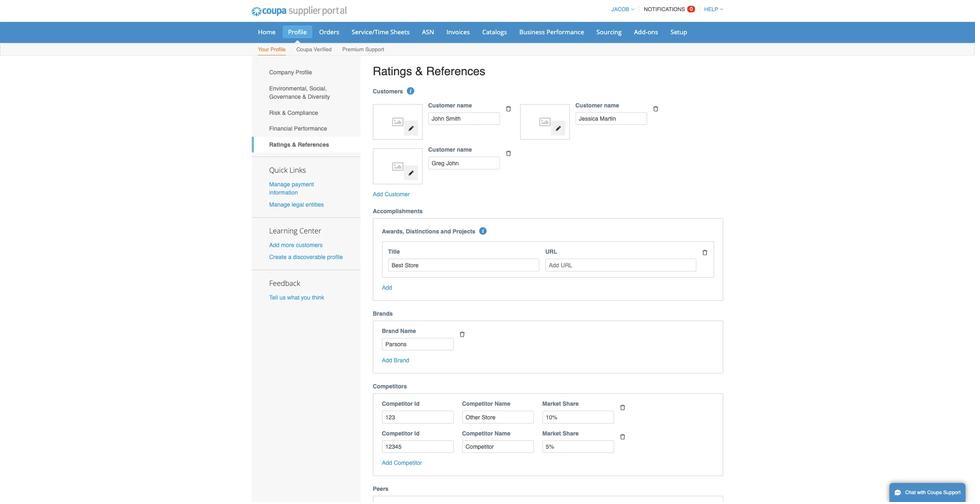 Task type: locate. For each thing, give the bounding box(es) containing it.
0 horizontal spatial coupa
[[296, 46, 312, 53]]

ratings & references down financial performance
[[269, 141, 329, 148]]

coupa
[[296, 46, 312, 53], [928, 490, 942, 496]]

add up brands at the bottom of page
[[382, 285, 392, 291]]

market
[[542, 401, 561, 408], [542, 431, 561, 437]]

competitor inside button
[[394, 460, 422, 467]]

0 vertical spatial id
[[414, 401, 420, 408]]

brand inside button
[[394, 358, 409, 364]]

premium support
[[342, 46, 384, 53]]

payment
[[292, 181, 314, 188]]

coupa inside "link"
[[296, 46, 312, 53]]

title
[[388, 249, 400, 255]]

add
[[373, 191, 383, 198], [269, 242, 280, 249], [382, 285, 392, 291], [382, 358, 392, 364], [382, 460, 392, 467]]

home link
[[253, 26, 281, 38]]

2 competitor name text field from the top
[[462, 441, 534, 453]]

add for add competitor
[[382, 460, 392, 467]]

0 vertical spatial performance
[[547, 28, 584, 36]]

1 vertical spatial name
[[495, 401, 511, 408]]

0 vertical spatial market
[[542, 401, 561, 408]]

1 horizontal spatial performance
[[547, 28, 584, 36]]

profile right your
[[270, 46, 286, 53]]

2 vertical spatial profile
[[296, 69, 312, 76]]

& inside 'risk & compliance' 'link'
[[282, 109, 286, 116]]

environmental, social, governance & diversity
[[269, 85, 330, 100]]

add more customers link
[[269, 242, 323, 249]]

manage up "information"
[[269, 181, 290, 188]]

create a discoverable profile
[[269, 254, 343, 261]]

Market Share text field
[[542, 411, 614, 424]]

add for add customer
[[373, 191, 383, 198]]

change image image
[[408, 126, 414, 131], [555, 126, 561, 131], [408, 170, 414, 176]]

references
[[426, 65, 486, 78], [298, 141, 329, 148]]

0 vertical spatial competitor id
[[382, 401, 420, 408]]

1 vertical spatial brand
[[394, 358, 409, 364]]

competitor
[[382, 401, 413, 408], [462, 401, 493, 408], [382, 431, 413, 437], [462, 431, 493, 437], [394, 460, 422, 467]]

market up market share text field
[[542, 431, 561, 437]]

2 vertical spatial name
[[495, 431, 511, 437]]

1 vertical spatial share
[[563, 431, 579, 437]]

support
[[365, 46, 384, 53], [944, 490, 961, 496]]

2 competitor name from the top
[[462, 431, 511, 437]]

support down service/time
[[365, 46, 384, 53]]

1 competitor id text field from the top
[[382, 411, 454, 424]]

0 vertical spatial competitor id text field
[[382, 411, 454, 424]]

id for the "competitor id" text field for market share text field
[[414, 431, 420, 437]]

1 horizontal spatial support
[[944, 490, 961, 496]]

Competitor Name text field
[[462, 411, 534, 424], [462, 441, 534, 453]]

0 horizontal spatial references
[[298, 141, 329, 148]]

0 vertical spatial competitor name text field
[[462, 411, 534, 424]]

add brand button
[[382, 357, 409, 365]]

1 vertical spatial competitor id
[[382, 431, 420, 437]]

share up market share text field
[[563, 431, 579, 437]]

1 manage from the top
[[269, 181, 290, 188]]

learning
[[269, 226, 298, 236]]

1 market from the top
[[542, 401, 561, 408]]

brand down brands at the bottom of page
[[382, 328, 399, 335]]

profile
[[288, 28, 307, 36], [270, 46, 286, 53], [296, 69, 312, 76]]

Competitor Id text field
[[382, 411, 454, 424], [382, 441, 454, 453]]

market share
[[542, 401, 579, 408], [542, 431, 579, 437]]

coupa left verified
[[296, 46, 312, 53]]

add up accomplishments
[[373, 191, 383, 198]]

social,
[[310, 85, 327, 92]]

performance
[[547, 28, 584, 36], [294, 125, 327, 132]]

competitor id text field for market share text field
[[382, 441, 454, 453]]

1 vertical spatial ratings
[[269, 141, 291, 148]]

1 vertical spatial references
[[298, 141, 329, 148]]

brand
[[382, 328, 399, 335], [394, 358, 409, 364]]

competitor id
[[382, 401, 420, 408], [382, 431, 420, 437]]

risk & compliance link
[[252, 105, 360, 121]]

add for add more customers
[[269, 242, 280, 249]]

profile inside 'link'
[[296, 69, 312, 76]]

share for market share text box
[[563, 401, 579, 408]]

1 vertical spatial market
[[542, 431, 561, 437]]

2 share from the top
[[563, 431, 579, 437]]

chat with coupa support button
[[890, 484, 966, 503]]

1 horizontal spatial references
[[426, 65, 486, 78]]

1 vertical spatial manage
[[269, 201, 290, 208]]

performance right business
[[547, 28, 584, 36]]

1 vertical spatial market share
[[542, 431, 579, 437]]

competitor id for the "competitor id" text field for market share text field
[[382, 431, 420, 437]]

& down asn
[[415, 65, 423, 78]]

diversity
[[308, 93, 330, 100]]

add brand
[[382, 358, 409, 364]]

1 vertical spatial competitor name text field
[[462, 441, 534, 453]]

feedback
[[269, 278, 300, 288]]

add up create
[[269, 242, 280, 249]]

1 vertical spatial id
[[414, 431, 420, 437]]

performance for business performance
[[547, 28, 584, 36]]

manage payment information
[[269, 181, 314, 196]]

1 vertical spatial support
[[944, 490, 961, 496]]

name for the "competitor id" text field for market share text field's competitor name text box
[[495, 431, 511, 437]]

support inside button
[[944, 490, 961, 496]]

support right with
[[944, 490, 961, 496]]

1 id from the top
[[414, 401, 420, 408]]

profile down coupa supplier portal image
[[288, 28, 307, 36]]

profile up environmental, social, governance & diversity link
[[296, 69, 312, 76]]

& left diversity
[[302, 93, 306, 100]]

2 id from the top
[[414, 431, 420, 437]]

navigation
[[608, 1, 723, 17]]

1 vertical spatial performance
[[294, 125, 327, 132]]

orders
[[319, 28, 339, 36]]

coupa right with
[[928, 490, 942, 496]]

asn link
[[417, 26, 440, 38]]

1 vertical spatial competitor name
[[462, 431, 511, 437]]

share up market share text box
[[563, 401, 579, 408]]

references down the 'financial performance' link
[[298, 141, 329, 148]]

1 vertical spatial ratings & references
[[269, 141, 329, 148]]

verified
[[314, 46, 332, 53]]

1 market share from the top
[[542, 401, 579, 408]]

awards, distinctions and projects
[[382, 228, 476, 235]]

1 horizontal spatial coupa
[[928, 490, 942, 496]]

Title text field
[[388, 259, 539, 272]]

2 manage from the top
[[269, 201, 290, 208]]

your
[[258, 46, 269, 53]]

name for brand name text field
[[400, 328, 416, 335]]

company
[[269, 69, 294, 76]]

catalogs
[[482, 28, 507, 36]]

0 vertical spatial coupa
[[296, 46, 312, 53]]

name
[[400, 328, 416, 335], [495, 401, 511, 408], [495, 431, 511, 437]]

notifications 0
[[644, 6, 693, 12]]

Market Share text field
[[542, 441, 614, 453]]

0 vertical spatial brand
[[382, 328, 399, 335]]

customer
[[428, 102, 455, 109], [576, 102, 603, 109], [428, 147, 455, 153], [385, 191, 410, 198]]

0 horizontal spatial support
[[365, 46, 384, 53]]

0 horizontal spatial ratings & references
[[269, 141, 329, 148]]

business
[[520, 28, 545, 36]]

URL text field
[[545, 259, 697, 272]]

competitor id up add competitor
[[382, 431, 420, 437]]

0 vertical spatial market share
[[542, 401, 579, 408]]

profile link
[[283, 26, 312, 38]]

market up market share text box
[[542, 401, 561, 408]]

Customer name text field
[[428, 112, 500, 125], [576, 112, 647, 125], [428, 157, 500, 170]]

ratings
[[373, 65, 412, 78], [269, 141, 291, 148]]

add for add
[[382, 285, 392, 291]]

manage payment information link
[[269, 181, 314, 196]]

2 competitor id text field from the top
[[382, 441, 454, 453]]

ratings & references link
[[252, 137, 360, 153]]

think
[[312, 295, 324, 301]]

0 horizontal spatial performance
[[294, 125, 327, 132]]

with
[[917, 490, 926, 496]]

logo image
[[377, 108, 418, 136], [524, 108, 566, 136], [377, 153, 418, 180]]

competitors
[[373, 384, 407, 390]]

1 vertical spatial profile
[[270, 46, 286, 53]]

competitor id down competitors
[[382, 401, 420, 408]]

ratings up customers
[[373, 65, 412, 78]]

ratings down financial
[[269, 141, 291, 148]]

0 horizontal spatial ratings
[[269, 141, 291, 148]]

profile
[[327, 254, 343, 261]]

1 vertical spatial coupa
[[928, 490, 942, 496]]

0 vertical spatial share
[[563, 401, 579, 408]]

asn
[[422, 28, 434, 36]]

manage down "information"
[[269, 201, 290, 208]]

0 vertical spatial ratings & references
[[373, 65, 486, 78]]

0 vertical spatial profile
[[288, 28, 307, 36]]

add inside button
[[382, 358, 392, 364]]

1 vertical spatial competitor id text field
[[382, 441, 454, 453]]

discoverable
[[293, 254, 326, 261]]

quick
[[269, 165, 288, 175]]

1 competitor name text field from the top
[[462, 411, 534, 424]]

company profile
[[269, 69, 312, 76]]

0 vertical spatial manage
[[269, 181, 290, 188]]

0 vertical spatial ratings
[[373, 65, 412, 78]]

you
[[301, 295, 310, 301]]

& down financial performance
[[292, 141, 296, 148]]

references down invoices link
[[426, 65, 486, 78]]

ratings & references up additional information icon
[[373, 65, 486, 78]]

manage for manage legal entities
[[269, 201, 290, 208]]

1 competitor id from the top
[[382, 401, 420, 408]]

market share up market share text field
[[542, 431, 579, 437]]

2 competitor id from the top
[[382, 431, 420, 437]]

brand down brand name text field
[[394, 358, 409, 364]]

2 market share from the top
[[542, 431, 579, 437]]

add more customers
[[269, 242, 323, 249]]

0 vertical spatial name
[[400, 328, 416, 335]]

market for market share text field
[[542, 431, 561, 437]]

& right risk
[[282, 109, 286, 116]]

sourcing link
[[591, 26, 627, 38]]

center
[[299, 226, 321, 236]]

2 market from the top
[[542, 431, 561, 437]]

profile for your profile
[[270, 46, 286, 53]]

1 horizontal spatial ratings & references
[[373, 65, 486, 78]]

1 share from the top
[[563, 401, 579, 408]]

add for add brand
[[382, 358, 392, 364]]

market share up market share text box
[[542, 401, 579, 408]]

0 vertical spatial competitor name
[[462, 401, 511, 408]]

id
[[414, 401, 420, 408], [414, 431, 420, 437]]

manage inside manage payment information
[[269, 181, 290, 188]]

add customer
[[373, 191, 410, 198]]

add up 'peers'
[[382, 460, 392, 467]]

add up competitors
[[382, 358, 392, 364]]

0 vertical spatial references
[[426, 65, 486, 78]]

service/time sheets
[[352, 28, 410, 36]]

1 competitor name from the top
[[462, 401, 511, 408]]

information
[[269, 189, 298, 196]]

performance up ratings & references link
[[294, 125, 327, 132]]

ons
[[648, 28, 658, 36]]



Task type: vqa. For each thing, say whether or not it's contained in the screenshot.
the middle "to"
no



Task type: describe. For each thing, give the bounding box(es) containing it.
url
[[545, 249, 557, 255]]

performance for financial performance
[[294, 125, 327, 132]]

market share for market share text box
[[542, 401, 579, 408]]

competitor name for the "competitor id" text field for market share text field's competitor name text box
[[462, 431, 511, 437]]

awards,
[[382, 228, 404, 235]]

ratings inside ratings & references link
[[269, 141, 291, 148]]

compliance
[[288, 109, 318, 116]]

additional information image
[[479, 228, 487, 235]]

competitor id for the "competitor id" text field corresponding to market share text box
[[382, 401, 420, 408]]

competitor name for competitor name text box associated with the "competitor id" text field corresponding to market share text box
[[462, 401, 511, 408]]

navigation containing notifications 0
[[608, 1, 723, 17]]

add competitor
[[382, 460, 422, 467]]

add-ons
[[634, 28, 658, 36]]

create a discoverable profile link
[[269, 254, 343, 261]]

your profile
[[258, 46, 286, 53]]

sheets
[[390, 28, 410, 36]]

sourcing
[[597, 28, 622, 36]]

customers
[[296, 242, 323, 249]]

tell us what you think
[[269, 295, 324, 301]]

market for market share text box
[[542, 401, 561, 408]]

manage for manage payment information
[[269, 181, 290, 188]]

learning center
[[269, 226, 321, 236]]

tell us what you think button
[[269, 294, 324, 302]]

customers
[[373, 88, 403, 95]]

governance
[[269, 93, 301, 100]]

financial performance
[[269, 125, 327, 132]]

peers
[[373, 486, 389, 493]]

and
[[441, 228, 451, 235]]

coupa verified
[[296, 46, 332, 53]]

chat
[[906, 490, 916, 496]]

environmental, social, governance & diversity link
[[252, 81, 360, 105]]

0
[[690, 6, 693, 12]]

your profile link
[[258, 45, 286, 55]]

legal
[[292, 201, 304, 208]]

create
[[269, 254, 287, 261]]

manage legal entities link
[[269, 201, 324, 208]]

competitor name text field for the "competitor id" text field corresponding to market share text box
[[462, 411, 534, 424]]

references inside ratings & references link
[[298, 141, 329, 148]]

add-ons link
[[629, 26, 664, 38]]

what
[[287, 295, 300, 301]]

entities
[[306, 201, 324, 208]]

customer inside button
[[385, 191, 410, 198]]

Brand Name text field
[[382, 338, 454, 351]]

jacob
[[612, 6, 629, 12]]

premium
[[342, 46, 364, 53]]

market share for market share text field
[[542, 431, 579, 437]]

financial performance link
[[252, 121, 360, 137]]

manage legal entities
[[269, 201, 324, 208]]

notifications
[[644, 6, 685, 12]]

us
[[280, 295, 286, 301]]

environmental,
[[269, 85, 308, 92]]

service/time
[[352, 28, 389, 36]]

coupa inside button
[[928, 490, 942, 496]]

profile for company profile
[[296, 69, 312, 76]]

business performance link
[[514, 26, 590, 38]]

add-
[[634, 28, 648, 36]]

orders link
[[314, 26, 345, 38]]

more
[[281, 242, 294, 249]]

additional information image
[[407, 87, 414, 95]]

home
[[258, 28, 276, 36]]

help link
[[701, 6, 723, 12]]

setup
[[671, 28, 687, 36]]

tell
[[269, 295, 278, 301]]

share for market share text field
[[563, 431, 579, 437]]

risk & compliance
[[269, 109, 318, 116]]

brand name
[[382, 328, 416, 335]]

business performance
[[520, 28, 584, 36]]

competitor name text field for the "competitor id" text field for market share text field
[[462, 441, 534, 453]]

invoices link
[[441, 26, 475, 38]]

catalogs link
[[477, 26, 512, 38]]

name for competitor name text box associated with the "competitor id" text field corresponding to market share text box
[[495, 401, 511, 408]]

premium support link
[[342, 45, 385, 55]]

service/time sheets link
[[346, 26, 415, 38]]

risk
[[269, 109, 281, 116]]

coupa supplier portal image
[[246, 1, 352, 22]]

0 vertical spatial support
[[365, 46, 384, 53]]

id for the "competitor id" text field corresponding to market share text box
[[414, 401, 420, 408]]

& inside ratings & references link
[[292, 141, 296, 148]]

jacob link
[[608, 6, 634, 12]]

& inside environmental, social, governance & diversity
[[302, 93, 306, 100]]

brands
[[373, 311, 393, 317]]

invoices
[[447, 28, 470, 36]]

setup link
[[665, 26, 693, 38]]

financial
[[269, 125, 292, 132]]

company profile link
[[252, 65, 360, 81]]

1 horizontal spatial ratings
[[373, 65, 412, 78]]

coupa verified link
[[296, 45, 332, 55]]

add competitor button
[[382, 459, 422, 468]]

projects
[[453, 228, 476, 235]]

add button
[[382, 284, 392, 292]]

quick links
[[269, 165, 306, 175]]

competitor id text field for market share text box
[[382, 411, 454, 424]]

links
[[290, 165, 306, 175]]

add customer button
[[373, 190, 410, 199]]

distinctions
[[406, 228, 439, 235]]

help
[[704, 6, 718, 12]]



